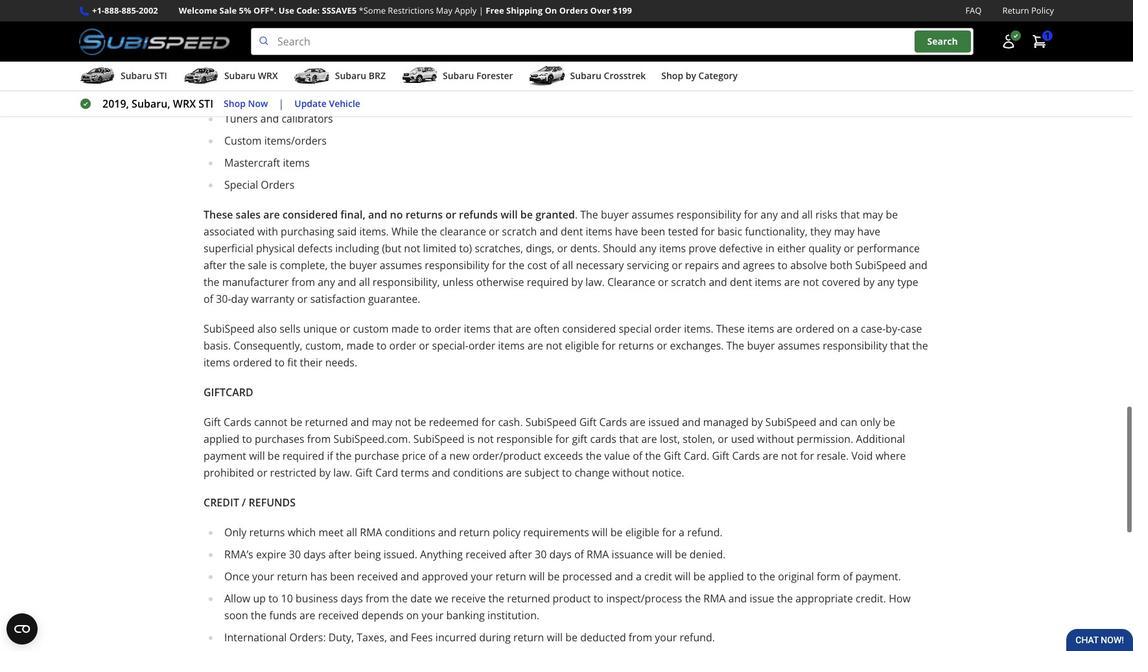 Task type: locate. For each thing, give the bounding box(es) containing it.
1 horizontal spatial items.
[[684, 322, 714, 336]]

0 vertical spatial from
[[292, 275, 315, 289]]

will down purchases
[[249, 449, 265, 463]]

been
[[356, 90, 380, 104], [641, 224, 666, 239], [330, 569, 355, 584]]

after down 'meet'
[[329, 547, 352, 562]]

discontinued items
[[224, 23, 318, 38]]

subaru for subaru forester
[[443, 69, 474, 82]]

2 vertical spatial dent
[[730, 275, 753, 289]]

without
[[757, 432, 795, 446], [613, 466, 650, 480]]

2 vertical spatial buyer
[[747, 339, 775, 353]]

0 vertical spatial applied
[[204, 432, 240, 446]]

and down the subaru wrx
[[250, 90, 269, 104]]

1 horizontal spatial on
[[838, 322, 850, 336]]

0 horizontal spatial shop
[[224, 97, 246, 109]]

0 vertical spatial these
[[204, 208, 233, 222]]

+1-888-885-2002
[[92, 5, 158, 16]]

or right unique
[[340, 322, 350, 336]]

buyer up the should
[[601, 208, 629, 222]]

policy
[[1032, 5, 1055, 16]]

prohibited
[[204, 466, 254, 480]]

will down allow up to 10 business days from the date we receive the returned product to inspect/process the rma and issue the appropriate credit. how soon the funds are received depends on your banking institution.
[[547, 630, 563, 645]]

0 horizontal spatial |
[[279, 97, 284, 111]]

been left the tested
[[641, 224, 666, 239]]

1 horizontal spatial conditions
[[453, 466, 504, 480]]

and left issue
[[729, 592, 747, 606]]

conditions down new
[[453, 466, 504, 480]]

after
[[204, 258, 227, 272], [329, 547, 352, 562], [509, 547, 532, 562]]

limited
[[423, 241, 457, 256]]

2 vertical spatial may
[[372, 415, 393, 429]]

1 horizontal spatial |
[[479, 5, 484, 16]]

ordered
[[796, 322, 835, 336], [233, 355, 272, 370]]

1 vertical spatial made
[[347, 339, 374, 353]]

0 vertical spatial law.
[[586, 275, 605, 289]]

1 horizontal spatial is
[[467, 432, 475, 446]]

that
[[308, 90, 327, 104], [841, 208, 860, 222], [493, 322, 513, 336], [890, 339, 910, 353], [619, 432, 639, 446]]

and down defective
[[722, 258, 740, 272]]

0 vertical spatial dent
[[284, 45, 306, 60]]

will right refunds
[[501, 208, 518, 222]]

lost,
[[660, 432, 680, 446]]

2 vertical spatial assumes
[[778, 339, 820, 353]]

that down by-
[[890, 339, 910, 353]]

required down cost
[[527, 275, 569, 289]]

received inside allow up to 10 business days from the date we receive the returned product to inspect/process the rma and issue the appropriate credit. how soon the funds are received depends on your banking institution.
[[318, 608, 359, 623]]

30 down requirements
[[535, 547, 547, 562]]

2 subaru from the left
[[224, 69, 256, 82]]

form
[[817, 569, 841, 584]]

search button
[[915, 31, 971, 52]]

returned
[[305, 415, 348, 429], [507, 592, 550, 606]]

days up has at the left of page
[[304, 547, 326, 562]]

subispeed up basis.
[[204, 322, 255, 336]]

basic
[[718, 224, 743, 239]]

days inside allow up to 10 business days from the date we receive the returned product to inspect/process the rma and issue the appropriate credit. how soon the funds are received depends on your banking institution.
[[341, 592, 363, 606]]

return up 10
[[277, 569, 308, 584]]

1 horizontal spatial days
[[341, 592, 363, 606]]

subaru left crosstrek
[[570, 69, 602, 82]]

eligible inside subispeed also sells unique or custom made to order items that are often considered special order items. these items are ordered on a case-by-case basis. consequently, custom, made to order or special-order items are not eligible for returns or exchanges. the buyer assumes responsibility that the items ordered to fit their needs.
[[565, 339, 599, 353]]

sti
[[154, 69, 167, 82], [199, 97, 213, 111]]

the up notice.
[[645, 449, 661, 463]]

is inside gift cards cannot be returned and may not be redeemed for cash. subispeed gift cards are issued and managed by subispeed and can only be applied to purchases from subispeed.com. subispeed is not responsible for gift cards that are lost, stolen, or used without permission. additional payment will be required if the purchase price of a new order/product exceeds the value of the gift card. gift cards are not for resale. void where prohibited or restricted by law. gift card terms and conditions are subject to change without notice.
[[467, 432, 475, 446]]

or left the repairs
[[672, 258, 683, 272]]

your down we
[[422, 608, 444, 623]]

returned inside allow up to 10 business days from the date we receive the returned product to inspect/process the rma and issue the appropriate credit. how soon the funds are received depends on your banking institution.
[[507, 592, 550, 606]]

issued.
[[384, 547, 418, 562]]

by down 'necessary'
[[572, 275, 583, 289]]

unless
[[443, 275, 474, 289]]

2 horizontal spatial dent
[[730, 275, 753, 289]]

1 horizontal spatial scratch
[[671, 275, 706, 289]]

cards
[[224, 415, 252, 429], [600, 415, 627, 429], [732, 449, 760, 463]]

clearance items
[[224, 1, 302, 16]]

1 vertical spatial responsibility
[[425, 258, 490, 272]]

a subaru sti thumbnail image image
[[79, 66, 115, 86]]

made down guarantee.
[[392, 322, 419, 336]]

not down often
[[546, 339, 563, 353]]

1 horizontal spatial returned
[[507, 592, 550, 606]]

returned up "institution." at the left
[[507, 592, 550, 606]]

0 vertical spatial without
[[757, 432, 795, 446]]

and down granted
[[540, 224, 558, 239]]

where
[[876, 449, 906, 463]]

0 horizontal spatial is
[[270, 258, 277, 272]]

denied.
[[690, 547, 726, 562]]

tuners
[[224, 112, 258, 126]]

30 down which
[[289, 547, 301, 562]]

1 vertical spatial shop
[[224, 97, 246, 109]]

the right exchanges.
[[727, 339, 745, 353]]

2 horizontal spatial assumes
[[778, 339, 820, 353]]

1 horizontal spatial may
[[834, 224, 855, 239]]

1 vertical spatial from
[[366, 592, 389, 606]]

update vehicle
[[295, 97, 361, 109]]

on
[[545, 5, 557, 16]]

returned inside gift cards cannot be returned and may not be redeemed for cash. subispeed gift cards are issued and managed by subispeed and can only be applied to purchases from subispeed.com. subispeed is not responsible for gift cards that are lost, stolen, or used without permission. additional payment will be required if the purchase price of a new order/product exceeds the value of the gift card. gift cards are not for resale. void where prohibited or restricted by law. gift card terms and conditions are subject to change without notice.
[[305, 415, 348, 429]]

made down custom
[[347, 339, 374, 353]]

1 horizontal spatial been
[[356, 90, 380, 104]]

0 horizontal spatial without
[[613, 466, 650, 480]]

rma's expire 30 days after being issued. anything received after 30 days of rma issuance will be denied.
[[224, 547, 726, 562]]

0 vertical spatial refund.
[[688, 525, 723, 540]]

is up new
[[467, 432, 475, 446]]

clearance up "discontinued"
[[224, 1, 272, 16]]

4 subaru from the left
[[443, 69, 474, 82]]

responsibility inside subispeed also sells unique or custom made to order items that are often considered special order items. these items are ordered on a case-by-case basis. consequently, custom, made to order or special-order items are not eligible for returns or exchanges. the buyer assumes responsibility that the items ordered to fit their needs.
[[823, 339, 888, 353]]

satisfaction
[[310, 292, 366, 306]]

0 vertical spatial orders
[[559, 5, 588, 16]]

0 horizontal spatial may
[[372, 415, 393, 429]]

ordered down consequently,
[[233, 355, 272, 370]]

subispeed inside . the buyer assumes responsibility for any and all risks that may be associated with purchasing said items. while the clearance or scratch and dent items have been tested for basic functionality, they may have superficial physical defects including (but not limited to) scratches, dings, or dents. should any items prove defective in either quality or performance after the sale is complete, the buyer assumes responsibility for the cost of all necessary servicing or repairs and agrees to absolve both subispeed and the manufacturer from any and all responsibility, unless otherwise required by law. clearance or scratch and dent items are not covered by any type of 30-day warranty or satisfaction guarantee.
[[856, 258, 907, 272]]

2002
[[139, 5, 158, 16]]

0 vertical spatial clearance
[[224, 1, 272, 16]]

dings,
[[526, 241, 555, 256]]

0 vertical spatial the
[[581, 208, 598, 222]]

after down superficial at left top
[[204, 258, 227, 272]]

subaru inside 'dropdown button'
[[335, 69, 366, 82]]

issued
[[649, 415, 680, 429]]

and up the satisfaction at the top left of page
[[338, 275, 356, 289]]

needs.
[[325, 355, 357, 370]]

from down complete,
[[292, 275, 315, 289]]

that left often
[[493, 322, 513, 336]]

return policy
[[1003, 5, 1055, 16]]

subaru left forester
[[443, 69, 474, 82]]

how
[[889, 592, 911, 606]]

5 subaru from the left
[[570, 69, 602, 82]]

3 subaru from the left
[[335, 69, 366, 82]]

by left category
[[686, 69, 696, 82]]

the left cost
[[509, 258, 525, 272]]

subaru up tires
[[224, 69, 256, 82]]

0 horizontal spatial assumes
[[380, 258, 422, 272]]

and up stolen,
[[682, 415, 701, 429]]

0 horizontal spatial after
[[204, 258, 227, 272]]

brz
[[369, 69, 386, 82]]

buyer right exchanges.
[[747, 339, 775, 353]]

0 vertical spatial items.
[[360, 224, 389, 239]]

rma up being
[[360, 525, 382, 540]]

will inside gift cards cannot be returned and may not be redeemed for cash. subispeed gift cards are issued and managed by subispeed and can only be applied to purchases from subispeed.com. subispeed is not responsible for gift cards that are lost, stolen, or used without permission. additional payment will be required if the purchase price of a new order/product exceeds the value of the gift card. gift cards are not for resale. void where prohibited or restricted by law. gift card terms and conditions are subject to change without notice.
[[249, 449, 265, 463]]

1 horizontal spatial wrx
[[258, 69, 278, 82]]

0 horizontal spatial eligible
[[565, 339, 599, 353]]

purchase
[[355, 449, 399, 463]]

be down allow up to 10 business days from the date we receive the returned product to inspect/process the rma and issue the appropriate credit. how soon the funds are received depends on your banking institution.
[[566, 630, 578, 645]]

a subaru brz thumbnail image image
[[294, 66, 330, 86]]

law. down 'necessary'
[[586, 275, 605, 289]]

1 horizontal spatial considered
[[563, 322, 616, 336]]

subaru forester
[[443, 69, 513, 82]]

law. inside . the buyer assumes responsibility for any and all risks that may be associated with purchasing said items. while the clearance or scratch and dent items have been tested for basic functionality, they may have superficial physical defects including (but not limited to) scratches, dings, or dents. should any items prove defective in either quality or performance after the sale is complete, the buyer assumes responsibility for the cost of all necessary servicing or repairs and agrees to absolve both subispeed and the manufacturer from any and all responsibility, unless otherwise required by law. clearance or scratch and dent items are not covered by any type of 30-day warranty or satisfaction guarantee.
[[586, 275, 605, 289]]

applied down denied.
[[709, 569, 744, 584]]

redeemed
[[429, 415, 479, 429]]

and down the repairs
[[709, 275, 728, 289]]

1 horizontal spatial sti
[[199, 97, 213, 111]]

dent up a subaru brz thumbnail image
[[284, 45, 306, 60]]

policy
[[493, 525, 521, 540]]

items. up exchanges.
[[684, 322, 714, 336]]

1 horizontal spatial from
[[366, 592, 389, 606]]

purchasing
[[281, 224, 334, 239]]

0 vertical spatial on
[[838, 322, 850, 336]]

prove
[[689, 241, 717, 256]]

1 horizontal spatial without
[[757, 432, 795, 446]]

rma down denied.
[[704, 592, 726, 606]]

applied
[[204, 432, 240, 446], [709, 569, 744, 584]]

gift down the lost,
[[664, 449, 681, 463]]

your inside allow up to 10 business days from the date we receive the returned product to inspect/process the rma and issue the appropriate credit. how soon the funds are received depends on your banking institution.
[[422, 608, 444, 623]]

without right the used at the bottom of page
[[757, 432, 795, 446]]

cards down the used at the bottom of page
[[732, 449, 760, 463]]

scratch
[[502, 224, 537, 239], [671, 275, 706, 289]]

subaru crosstrek button
[[529, 64, 646, 90]]

2 vertical spatial returns
[[249, 525, 285, 540]]

tuners and calibrators
[[224, 112, 333, 126]]

1 30 from the left
[[289, 547, 301, 562]]

shop
[[662, 69, 684, 82], [224, 97, 246, 109]]

1 horizontal spatial eligible
[[626, 525, 660, 540]]

2 horizontal spatial returns
[[619, 339, 654, 353]]

0 vertical spatial assumes
[[632, 208, 674, 222]]

refunds
[[459, 208, 498, 222]]

on inside allow up to 10 business days from the date we receive the returned product to inspect/process the rma and issue the appropriate credit. how soon the funds are received depends on your banking institution.
[[406, 608, 419, 623]]

shop for shop by category
[[662, 69, 684, 82]]

0 horizontal spatial law.
[[334, 466, 353, 480]]

and inside allow up to 10 business days from the date we receive the returned product to inspect/process the rma and issue the appropriate credit. how soon the funds are received depends on your banking institution.
[[729, 592, 747, 606]]

up
[[253, 592, 266, 606]]

to left fit at the left
[[275, 355, 285, 370]]

scratches,
[[475, 241, 523, 256]]

considered
[[283, 208, 338, 222], [563, 322, 616, 336]]

0 vertical spatial returns
[[406, 208, 443, 222]]

conditions
[[453, 466, 504, 480], [385, 525, 436, 540]]

incurred
[[436, 630, 477, 645]]

associated
[[204, 224, 255, 239]]

sale
[[248, 258, 267, 272]]

clearance inside . the buyer assumes responsibility for any and all risks that may be associated with purchasing said items. while the clearance or scratch and dent items have been tested for basic functionality, they may have superficial physical defects including (but not limited to) scratches, dings, or dents. should any items prove defective in either quality or performance after the sale is complete, the buyer assumes responsibility for the cost of all necessary servicing or repairs and agrees to absolve both subispeed and the manufacturer from any and all responsibility, unless otherwise required by law. clearance or scratch and dent items are not covered by any type of 30-day warranty or satisfaction guarantee.
[[608, 275, 656, 289]]

granted
[[536, 208, 575, 222]]

responsibility up the basic
[[677, 208, 742, 222]]

0 horizontal spatial required
[[283, 449, 324, 463]]

and down new
[[432, 466, 450, 480]]

be left granted
[[521, 208, 533, 222]]

1 horizontal spatial shop
[[662, 69, 684, 82]]

by inside shop by category dropdown button
[[686, 69, 696, 82]]

subaru wrx button
[[183, 64, 278, 90]]

approved
[[422, 569, 468, 584]]

a inside subispeed also sells unique or custom made to order items that are often considered special order items. these items are ordered on a case-by-case basis. consequently, custom, made to order or special-order items are not eligible for returns or exchanges. the buyer assumes responsibility that the items ordered to fit their needs.
[[853, 322, 859, 336]]

0 horizontal spatial scratch
[[502, 224, 537, 239]]

required up restricted
[[283, 449, 324, 463]]

0 vertical spatial rma
[[360, 525, 382, 540]]

or up both on the top right
[[844, 241, 855, 256]]

days right business
[[341, 592, 363, 606]]

30-
[[216, 292, 231, 306]]

1 vertical spatial the
[[727, 339, 745, 353]]

1 vertical spatial sti
[[199, 97, 213, 111]]

case-
[[861, 322, 886, 336]]

and down now at the left top
[[261, 112, 279, 126]]

custom items/orders
[[224, 134, 327, 148]]

on left case-
[[838, 322, 850, 336]]

rma up processed
[[587, 547, 609, 562]]

otherwise
[[477, 275, 524, 289]]

0 vertical spatial wrx
[[258, 69, 278, 82]]

order/product
[[473, 449, 541, 463]]

be
[[521, 208, 533, 222], [886, 208, 898, 222], [290, 415, 302, 429], [414, 415, 426, 429], [884, 415, 896, 429], [268, 449, 280, 463], [611, 525, 623, 540], [675, 547, 687, 562], [548, 569, 560, 584], [694, 569, 706, 584], [566, 630, 578, 645]]

that up value
[[619, 432, 639, 446]]

10
[[281, 592, 293, 606]]

covered
[[822, 275, 861, 289]]

1 horizontal spatial responsibility
[[677, 208, 742, 222]]

1 vertical spatial |
[[279, 97, 284, 111]]

used
[[731, 432, 755, 446]]

1 vertical spatial wrx
[[173, 97, 196, 111]]

not
[[404, 241, 421, 256], [803, 275, 819, 289], [546, 339, 563, 353], [395, 415, 412, 429], [478, 432, 494, 446], [782, 449, 798, 463]]

tires and wheels that have been mounted
[[224, 90, 427, 104]]

0 horizontal spatial applied
[[204, 432, 240, 446]]

0 vertical spatial sti
[[154, 69, 167, 82]]

2 horizontal spatial have
[[858, 224, 881, 239]]

a subaru crosstrek thumbnail image image
[[529, 66, 565, 86]]

and up anything
[[438, 525, 457, 540]]

these inside subispeed also sells unique or custom made to order items that are often considered special order items. these items are ordered on a case-by-case basis. consequently, custom, made to order or special-order items are not eligible for returns or exchanges. the buyer assumes responsibility that the items ordered to fit their needs.
[[716, 322, 745, 336]]

by up the used at the bottom of page
[[752, 415, 763, 429]]

special
[[619, 322, 652, 336]]

giftcard
[[204, 385, 253, 400]]

from subispeed.com.
[[307, 432, 411, 446]]

1 horizontal spatial 30
[[535, 547, 547, 562]]

orders:
[[290, 630, 326, 645]]

all down dents.
[[562, 258, 573, 272]]

subaru up subaru,
[[121, 69, 152, 82]]

consequently,
[[234, 339, 303, 353]]

from up depends
[[366, 592, 389, 606]]

1 vertical spatial been
[[641, 224, 666, 239]]

1 vertical spatial these
[[716, 322, 745, 336]]

sti inside dropdown button
[[154, 69, 167, 82]]

2 vertical spatial received
[[318, 608, 359, 623]]

0 horizontal spatial cards
[[224, 415, 252, 429]]

days
[[304, 547, 326, 562], [550, 547, 572, 562], [341, 592, 363, 606]]

2 horizontal spatial responsibility
[[823, 339, 888, 353]]

any up servicing
[[639, 241, 657, 256]]

0 vertical spatial eligible
[[565, 339, 599, 353]]

for
[[744, 208, 758, 222], [701, 224, 715, 239], [492, 258, 506, 272], [602, 339, 616, 353], [482, 415, 496, 429], [556, 432, 570, 446], [801, 449, 815, 463], [662, 525, 676, 540]]

refund.
[[688, 525, 723, 540], [680, 630, 715, 645]]

category
[[699, 69, 738, 82]]

1 horizontal spatial buyer
[[601, 208, 629, 222]]

1 vertical spatial conditions
[[385, 525, 436, 540]]

wrx inside subaru wrx dropdown button
[[258, 69, 278, 82]]

0 horizontal spatial from
[[292, 275, 315, 289]]

or left special-
[[419, 339, 430, 353]]

credit
[[204, 496, 239, 510]]

subispeed inside subispeed also sells unique or custom made to order items that are often considered special order items. these items are ordered on a case-by-case basis. consequently, custom, made to order or special-order items are not eligible for returns or exchanges. the buyer assumes responsibility that the items ordered to fit their needs.
[[204, 322, 255, 336]]

1 subaru from the left
[[121, 69, 152, 82]]

assumes inside subispeed also sells unique or custom made to order items that are often considered special order items. these items are ordered on a case-by-case basis. consequently, custom, made to order or special-order items are not eligible for returns or exchanges. the buyer assumes responsibility that the items ordered to fit their needs.
[[778, 339, 820, 353]]

0 horizontal spatial the
[[581, 208, 598, 222]]

subaru wrx
[[224, 69, 278, 82]]

shop inside dropdown button
[[662, 69, 684, 82]]

and left no on the top
[[368, 208, 387, 222]]

clearance
[[224, 1, 272, 16], [608, 275, 656, 289]]

on inside subispeed also sells unique or custom made to order items that are often considered special order items. these items are ordered on a case-by-case basis. consequently, custom, made to order or special-order items are not eligible for returns or exchanges. the buyer assumes responsibility that the items ordered to fit their needs.
[[838, 322, 850, 336]]

by-
[[886, 322, 901, 336]]

code:
[[297, 5, 320, 16]]

2 horizontal spatial buyer
[[747, 339, 775, 353]]

cards up cards
[[600, 415, 627, 429]]

1 vertical spatial applied
[[709, 569, 744, 584]]

have
[[330, 90, 353, 104], [615, 224, 638, 239], [858, 224, 881, 239]]

shop now
[[224, 97, 268, 109]]

0 horizontal spatial rma
[[360, 525, 382, 540]]

to down processed
[[594, 592, 604, 606]]

considered inside subispeed also sells unique or custom made to order items that are often considered special order items. these items are ordered on a case-by-case basis. consequently, custom, made to order or special-order items are not eligible for returns or exchanges. the buyer assumes responsibility that the items ordered to fit their needs.
[[563, 322, 616, 336]]

1 horizontal spatial law.
[[586, 275, 605, 289]]

0 vertical spatial ordered
[[796, 322, 835, 336]]

returns down special
[[619, 339, 654, 353]]

the inside . the buyer assumes responsibility for any and all risks that may be associated with purchasing said items. while the clearance or scratch and dent items have been tested for basic functionality, they may have superficial physical defects including (but not limited to) scratches, dings, or dents. should any items prove defective in either quality or performance after the sale is complete, the buyer assumes responsibility for the cost of all necessary servicing or repairs and agrees to absolve both subispeed and the manufacturer from any and all responsibility, unless otherwise required by law. clearance or scratch and dent items are not covered by any type of 30-day warranty or satisfaction guarantee.
[[581, 208, 598, 222]]

received
[[466, 547, 507, 562], [357, 569, 398, 584], [318, 608, 359, 623]]

required
[[527, 275, 569, 289], [283, 449, 324, 463]]

of right cost
[[550, 258, 560, 272]]

subaru inside dropdown button
[[570, 69, 602, 82]]

open widget image
[[6, 614, 38, 645]]

gift
[[204, 415, 221, 429], [580, 415, 597, 429], [664, 449, 681, 463], [712, 449, 730, 463], [355, 466, 373, 480]]

1 horizontal spatial these
[[716, 322, 745, 336]]

not up order/product
[[478, 432, 494, 446]]

restrictions
[[388, 5, 434, 16]]



Task type: describe. For each thing, give the bounding box(es) containing it.
gift right card.
[[712, 449, 730, 463]]

a down notice.
[[679, 525, 685, 540]]

0 horizontal spatial responsibility
[[425, 258, 490, 272]]

your up up at the left
[[252, 569, 274, 584]]

shipping
[[507, 5, 543, 16]]

void
[[852, 449, 873, 463]]

for inside subispeed also sells unique or custom made to order items that are often considered special order items. these items are ordered on a case-by-case basis. consequently, custom, made to order or special-order items are not eligible for returns or exchanges. the buyer assumes responsibility that the items ordered to fit their needs.
[[602, 339, 616, 353]]

to left 10
[[269, 592, 279, 606]]

1 vertical spatial scratch
[[671, 275, 706, 289]]

0 vertical spatial been
[[356, 90, 380, 104]]

1 vertical spatial received
[[357, 569, 398, 584]]

been inside . the buyer assumes responsibility for any and all risks that may be associated with purchasing said items. while the clearance or scratch and dent items have been tested for basic functionality, they may have superficial physical defects including (but not limited to) scratches, dings, or dents. should any items prove defective in either quality or performance after the sale is complete, the buyer assumes responsibility for the cost of all necessary servicing or repairs and agrees to absolve both subispeed and the manufacturer from any and all responsibility, unless otherwise required by law. clearance or scratch and dent items are not covered by any type of 30-day warranty or satisfaction guarantee.
[[641, 224, 666, 239]]

0 horizontal spatial have
[[330, 90, 353, 104]]

0 horizontal spatial days
[[304, 547, 326, 562]]

0 horizontal spatial clearance
[[224, 1, 272, 16]]

2 horizontal spatial may
[[863, 208, 884, 222]]

only returns which meet all rma conditions and return policy requirements will be eligible for a refund.
[[224, 525, 723, 540]]

shop for shop now
[[224, 97, 246, 109]]

search
[[928, 35, 958, 48]]

1 horizontal spatial orders
[[559, 5, 588, 16]]

a subaru wrx thumbnail image image
[[183, 66, 219, 86]]

be down purchases
[[268, 449, 280, 463]]

be up issuance
[[611, 525, 623, 540]]

stolen,
[[683, 432, 715, 446]]

the inside subispeed also sells unique or custom made to order items that are often considered special order items. these items are ordered on a case-by-case basis. consequently, custom, made to order or special-order items are not eligible for returns or exchanges. the buyer assumes responsibility that the items ordered to fit their needs.
[[727, 339, 745, 353]]

unique
[[303, 322, 337, 336]]

your down inspect/process
[[655, 630, 677, 645]]

gift down giftcard
[[204, 415, 221, 429]]

2 vertical spatial been
[[330, 569, 355, 584]]

inspect/process
[[606, 592, 683, 606]]

return up rma's expire 30 days after being issued. anything received after 30 days of rma issuance will be denied. on the bottom
[[459, 525, 490, 540]]

subaru sti button
[[79, 64, 167, 90]]

case
[[901, 322, 923, 336]]

international orders: duty, taxes, and fees incurred during return will be deducted from your refund.
[[224, 630, 715, 645]]

0 vertical spatial |
[[479, 5, 484, 16]]

manufacturer
[[222, 275, 289, 289]]

0 horizontal spatial these
[[204, 208, 233, 222]]

and down issuance
[[615, 569, 634, 584]]

1 vertical spatial orders
[[261, 178, 295, 192]]

credit / refunds
[[204, 496, 296, 510]]

subispeed logo image
[[79, 28, 230, 55]]

or down servicing
[[658, 275, 669, 289]]

1 horizontal spatial have
[[615, 224, 638, 239]]

servicing
[[627, 258, 669, 272]]

only
[[861, 415, 881, 429]]

or up 'scratches,'
[[489, 224, 499, 239]]

0 vertical spatial considered
[[283, 208, 338, 222]]

be up product
[[548, 569, 560, 584]]

(but
[[382, 241, 402, 256]]

return down "institution." at the left
[[514, 630, 544, 645]]

welcome
[[179, 5, 217, 16]]

or left restricted
[[257, 466, 267, 480]]

responsibility,
[[373, 275, 440, 289]]

subaru for subaru wrx
[[224, 69, 256, 82]]

with
[[257, 224, 278, 239]]

which
[[288, 525, 316, 540]]

of left the 30-
[[204, 292, 213, 306]]

$199
[[613, 5, 632, 16]]

+1-
[[92, 5, 104, 16]]

all up the satisfaction at the top left of page
[[359, 275, 370, 289]]

required inside gift cards cannot be returned and may not be redeemed for cash. subispeed gift cards are issued and managed by subispeed and can only be applied to purchases from subispeed.com. subispeed is not responsible for gift cards that are lost, stolen, or used without permission. additional payment will be required if the purchase price of a new order/product exceeds the value of the gift card. gift cards are not for resale. void where prohibited or restricted by law. gift card terms and conditions are subject to change without notice.
[[283, 449, 324, 463]]

from inside . the buyer assumes responsibility for any and all risks that may be associated with purchasing said items. while the clearance or scratch and dent items have been tested for basic functionality, they may have superficial physical defects including (but not limited to) scratches, dings, or dents. should any items prove defective in either quality or performance after the sale is complete, the buyer assumes responsibility for the cost of all necessary servicing or repairs and agrees to absolve both subispeed and the manufacturer from any and all responsibility, unless otherwise required by law. clearance or scratch and dent items are not covered by any type of 30-day warranty or satisfaction guarantee.
[[292, 275, 315, 289]]

vehicle
[[329, 97, 361, 109]]

0 horizontal spatial made
[[347, 339, 374, 353]]

not down permission.
[[782, 449, 798, 463]]

0 vertical spatial responsibility
[[677, 208, 742, 222]]

use
[[279, 5, 294, 16]]

0 horizontal spatial conditions
[[385, 525, 436, 540]]

0 horizontal spatial ordered
[[233, 355, 272, 370]]

requirements
[[524, 525, 589, 540]]

1 vertical spatial refund.
[[680, 630, 715, 645]]

is inside . the buyer assumes responsibility for any and all risks that may be associated with purchasing said items. while the clearance or scratch and dent items have been tested for basic functionality, they may have superficial physical defects including (but not limited to) scratches, dings, or dents. should any items prove defective in either quality or performance after the sale is complete, the buyer assumes responsibility for the cost of all necessary servicing or repairs and agrees to absolve both subispeed and the manufacturer from any and all responsibility, unless otherwise required by law. clearance or scratch and dent items are not covered by any type of 30-day warranty or satisfaction guarantee.
[[270, 258, 277, 272]]

returns inside subispeed also sells unique or custom made to order items that are often considered special order items. these items are ordered on a case-by-case basis. consequently, custom, made to order or special-order items are not eligible for returns or exchanges. the buyer assumes responsibility that the items ordered to fit their needs.
[[619, 339, 654, 353]]

of right value
[[633, 449, 643, 463]]

2 horizontal spatial days
[[550, 547, 572, 562]]

if
[[327, 449, 333, 463]]

return
[[1003, 5, 1030, 16]]

subaru for subaru sti
[[121, 69, 152, 82]]

are inside . the buyer assumes responsibility for any and all risks that may be associated with purchasing said items. while the clearance or scratch and dent items have been tested for basic functionality, they may have superficial physical defects including (but not limited to) scratches, dings, or dents. should any items prove defective in either quality or performance after the sale is complete, the buyer assumes responsibility for the cost of all necessary servicing or repairs and agrees to absolve both subispeed and the manufacturer from any and all responsibility, unless otherwise required by law. clearance or scratch and dent items are not covered by any type of 30-day warranty or satisfaction guarantee.
[[785, 275, 800, 289]]

1 horizontal spatial applied
[[709, 569, 744, 584]]

that down a subaru brz thumbnail image
[[308, 90, 327, 104]]

1 vertical spatial dent
[[561, 224, 583, 239]]

scratch
[[224, 45, 260, 60]]

cash.
[[498, 415, 523, 429]]

may inside gift cards cannot be returned and may not be redeemed for cash. subispeed gift cards are issued and managed by subispeed and can only be applied to purchases from subispeed.com. subispeed is not responsible for gift cards that are lost, stolen, or used without permission. additional payment will be required if the purchase price of a new order/product exceeds the value of the gift card. gift cards are not for resale. void where prohibited or restricted by law. gift card terms and conditions are subject to change without notice.
[[372, 415, 393, 429]]

that inside . the buyer assumes responsibility for any and all risks that may be associated with purchasing said items. while the clearance or scratch and dent items have been tested for basic functionality, they may have superficial physical defects including (but not limited to) scratches, dings, or dents. should any items prove defective in either quality or performance after the sale is complete, the buyer assumes responsibility for the cost of all necessary servicing or repairs and agrees to absolve both subispeed and the manufacturer from any and all responsibility, unless otherwise required by law. clearance or scratch and dent items are not covered by any type of 30-day warranty or satisfaction guarantee.
[[841, 208, 860, 222]]

and left fees
[[390, 630, 408, 645]]

subispeed down redeemed
[[414, 432, 465, 446]]

has
[[310, 569, 328, 584]]

welcome sale 5% off*. use code: sssave5 *some restrictions may apply | free shipping on orders over $199
[[179, 5, 632, 16]]

0 horizontal spatial returns
[[249, 525, 285, 540]]

change
[[575, 466, 610, 480]]

anything
[[420, 547, 463, 562]]

subispeed also sells unique or custom made to order items that are often considered special order items. these items are ordered on a case-by-case basis. consequently, custom, made to order or special-order items are not eligible for returns or exchanges. the buyer assumes responsibility that the items ordered to fit their needs.
[[204, 322, 929, 370]]

including
[[335, 241, 379, 256]]

day
[[231, 292, 249, 306]]

the down superficial at left top
[[229, 258, 245, 272]]

being
[[354, 547, 381, 562]]

2 horizontal spatial after
[[509, 547, 532, 562]]

conditions inside gift cards cannot be returned and may not be redeemed for cash. subispeed gift cards are issued and managed by subispeed and can only be applied to purchases from subispeed.com. subispeed is not responsible for gift cards that are lost, stolen, or used without permission. additional payment will be required if the purchase price of a new order/product exceeds the value of the gift card. gift cards are not for resale. void where prohibited or restricted by law. gift card terms and conditions are subject to change without notice.
[[453, 466, 504, 480]]

applied inside gift cards cannot be returned and may not be redeemed for cash. subispeed gift cards are issued and managed by subispeed and can only be applied to purchases from subispeed.com. subispeed is not responsible for gift cards that are lost, stolen, or used without permission. additional payment will be required if the purchase price of a new order/product exceeds the value of the gift card. gift cards are not for resale. void where prohibited or restricted by law. gift card terms and conditions are subject to change without notice.
[[204, 432, 240, 446]]

not down absolve
[[803, 275, 819, 289]]

the up issue
[[760, 569, 776, 584]]

1 horizontal spatial rma
[[587, 547, 609, 562]]

not up price
[[395, 415, 412, 429]]

any up 'functionality,'
[[761, 208, 778, 222]]

1 horizontal spatial made
[[392, 322, 419, 336]]

button image
[[1001, 34, 1017, 49]]

tires
[[224, 90, 248, 104]]

of up processed
[[575, 547, 584, 562]]

performance
[[857, 241, 920, 256]]

any up the satisfaction at the top left of page
[[318, 275, 335, 289]]

and down discontinued items
[[263, 45, 281, 60]]

be down denied.
[[694, 569, 706, 584]]

1 horizontal spatial after
[[329, 547, 352, 562]]

and up permission.
[[820, 415, 838, 429]]

2 horizontal spatial cards
[[732, 449, 760, 463]]

all right 'meet'
[[346, 525, 357, 540]]

subaru,
[[132, 97, 170, 111]]

1 horizontal spatial ordered
[[796, 322, 835, 336]]

these sales are considered final, and no returns or refunds will be granted
[[204, 208, 575, 222]]

any left type
[[878, 275, 895, 289]]

apply
[[455, 5, 477, 16]]

tested
[[668, 224, 699, 239]]

responsible
[[497, 432, 553, 446]]

may
[[436, 5, 453, 16]]

0 vertical spatial scratch
[[502, 224, 537, 239]]

a subaru forester thumbnail image image
[[401, 66, 438, 86]]

after inside . the buyer assumes responsibility for any and all risks that may be associated with purchasing said items. while the clearance or scratch and dent items have been tested for basic functionality, they may have superficial physical defects including (but not limited to) scratches, dings, or dents. should any items prove defective in either quality or performance after the sale is complete, the buyer assumes responsibility for the cost of all necessary servicing or repairs and agrees to absolve both subispeed and the manufacturer from any and all responsibility, unless otherwise required by law. clearance or scratch and dent items are not covered by any type of 30-day warranty or satisfaction guarantee.
[[204, 258, 227, 272]]

0 vertical spatial received
[[466, 547, 507, 562]]

and up 'functionality,'
[[781, 208, 799, 222]]

or down managed
[[718, 432, 729, 446]]

the up change
[[586, 449, 602, 463]]

to up the payment on the bottom left of the page
[[242, 432, 252, 446]]

or left exchanges.
[[657, 339, 668, 353]]

not inside subispeed also sells unique or custom made to order items that are often considered special order items. these items are ordered on a case-by-case basis. consequently, custom, made to order or special-order items are not eligible for returns or exchanges. the buyer assumes responsibility that the items ordered to fit their needs.
[[546, 339, 563, 353]]

a left credit in the right bottom of the page
[[636, 569, 642, 584]]

exchanges.
[[670, 339, 724, 353]]

1 horizontal spatial assumes
[[632, 208, 674, 222]]

will up allow up to 10 business days from the date we receive the returned product to inspect/process the rma and issue the appropriate credit. how soon the funds are received depends on your banking institution.
[[529, 569, 545, 584]]

1
[[1045, 29, 1051, 42]]

0 vertical spatial buyer
[[601, 208, 629, 222]]

1 vertical spatial buyer
[[349, 258, 377, 272]]

will right requirements
[[592, 525, 608, 540]]

of right price
[[429, 449, 438, 463]]

shop now link
[[224, 96, 268, 111]]

0 horizontal spatial wrx
[[173, 97, 196, 111]]

of right form
[[843, 569, 853, 584]]

0 horizontal spatial dent
[[284, 45, 306, 60]]

by right covered
[[863, 275, 875, 289]]

items. inside subispeed also sells unique or custom made to order items that are often considered special order items. these items are ordered on a case-by-case basis. consequently, custom, made to order or special-order items are not eligible for returns or exchanges. the buyer assumes responsibility that the items ordered to fit their needs.
[[684, 322, 714, 336]]

subaru for subaru crosstrek
[[570, 69, 602, 82]]

to down exceeds
[[562, 466, 572, 480]]

quality
[[809, 241, 841, 256]]

to up issue
[[747, 569, 757, 584]]

and up from subispeed.com.
[[351, 415, 369, 429]]

the up "institution." at the left
[[489, 592, 505, 606]]

price
[[402, 449, 426, 463]]

wheels
[[272, 90, 305, 104]]

card.
[[684, 449, 710, 463]]

be left denied.
[[675, 547, 687, 562]]

a inside gift cards cannot be returned and may not be redeemed for cash. subispeed gift cards are issued and managed by subispeed and can only be applied to purchases from subispeed.com. subispeed is not responsible for gift cards that are lost, stolen, or used without permission. additional payment will be required if the purchase price of a new order/product exceeds the value of the gift card. gift cards are not for resale. void where prohibited or restricted by law. gift card terms and conditions are subject to change without notice.
[[441, 449, 447, 463]]

2 30 from the left
[[535, 547, 547, 562]]

gift up gift
[[580, 415, 597, 429]]

the down including
[[331, 258, 346, 272]]

to down custom
[[377, 339, 387, 353]]

buyer inside subispeed also sells unique or custom made to order items that are often considered special order items. these items are ordered on a case-by-case basis. consequently, custom, made to order or special-order items are not eligible for returns or exchanges. the buyer assumes responsibility that the items ordered to fit their needs.
[[747, 339, 775, 353]]

1 vertical spatial assumes
[[380, 258, 422, 272]]

complete,
[[280, 258, 328, 272]]

2 vertical spatial from
[[629, 630, 653, 645]]

return up "institution." at the left
[[496, 569, 527, 584]]

allow
[[224, 592, 250, 606]]

mastercraft
[[224, 156, 280, 170]]

clearance
[[440, 224, 486, 239]]

or right 'warranty'
[[297, 292, 308, 306]]

subaru crosstrek
[[570, 69, 646, 82]]

the inside subispeed also sells unique or custom made to order items that are often considered special order items. these items are ordered on a case-by-case basis. consequently, custom, made to order or special-order items are not eligible for returns or exchanges. the buyer assumes responsibility that the items ordered to fit their needs.
[[913, 339, 929, 353]]

functionality,
[[745, 224, 808, 239]]

be right only
[[884, 415, 896, 429]]

off*.
[[254, 5, 277, 16]]

custom
[[224, 134, 262, 148]]

terms
[[401, 466, 429, 480]]

refunds
[[249, 496, 296, 510]]

be inside . the buyer assumes responsibility for any and all risks that may be associated with purchasing said items. while the clearance or scratch and dent items have been tested for basic functionality, they may have superficial physical defects including (but not limited to) scratches, dings, or dents. should any items prove defective in either quality or performance after the sale is complete, the buyer assumes responsibility for the cost of all necessary servicing or repairs and agrees to absolve both subispeed and the manufacturer from any and all responsibility, unless otherwise required by law. clearance or scratch and dent items are not covered by any type of 30-day warranty or satisfaction guarantee.
[[886, 208, 898, 222]]

items. inside . the buyer assumes responsibility for any and all risks that may be associated with purchasing said items. while the clearance or scratch and dent items have been tested for basic functionality, they may have superficial physical defects including (but not limited to) scratches, dings, or dents. should any items prove defective in either quality or performance after the sale is complete, the buyer assumes responsibility for the cost of all necessary servicing or repairs and agrees to absolve both subispeed and the manufacturer from any and all responsibility, unless otherwise required by law. clearance or scratch and dent items are not covered by any type of 30-day warranty or satisfaction guarantee.
[[360, 224, 389, 239]]

to down responsibility,
[[422, 322, 432, 336]]

or right dings,
[[557, 241, 568, 256]]

required inside . the buyer assumes responsibility for any and all risks that may be associated with purchasing said items. while the clearance or scratch and dent items have been tested for basic functionality, they may have superficial physical defects including (but not limited to) scratches, dings, or dents. should any items prove defective in either quality or performance after the sale is complete, the buyer assumes responsibility for the cost of all necessary servicing or repairs and agrees to absolve both subispeed and the manufacturer from any and all responsibility, unless otherwise required by law. clearance or scratch and dent items are not covered by any type of 30-day warranty or satisfaction guarantee.
[[527, 275, 569, 289]]

subaru brz
[[335, 69, 386, 82]]

international
[[224, 630, 287, 645]]

allow up to 10 business days from the date we receive the returned product to inspect/process the rma and issue the appropriate credit. how soon the funds are received depends on your banking institution.
[[224, 592, 911, 623]]

faq link
[[966, 4, 982, 18]]

type
[[898, 275, 919, 289]]

calibrators
[[282, 112, 333, 126]]

and up type
[[909, 258, 928, 272]]

the right if
[[336, 449, 352, 463]]

are inside allow up to 10 business days from the date we receive the returned product to inspect/process the rma and issue the appropriate credit. how soon the funds are received depends on your banking institution.
[[300, 608, 316, 623]]

be left redeemed
[[414, 415, 426, 429]]

appropriate
[[796, 592, 853, 606]]

will up credit in the right bottom of the page
[[656, 547, 672, 562]]

to inside . the buyer assumes responsibility for any and all risks that may be associated with purchasing said items. while the clearance or scratch and dent items have been tested for basic functionality, they may have superficial physical defects including (but not limited to) scratches, dings, or dents. should any items prove defective in either quality or performance after the sale is complete, the buyer assumes responsibility for the cost of all necessary servicing or repairs and agrees to absolve both subispeed and the manufacturer from any and all responsibility, unless otherwise required by law. clearance or scratch and dent items are not covered by any type of 30-day warranty or satisfaction guarantee.
[[778, 258, 788, 272]]

rma inside allow up to 10 business days from the date we receive the returned product to inspect/process the rma and issue the appropriate credit. how soon the funds are received depends on your banking institution.
[[704, 592, 726, 606]]

the right issue
[[777, 592, 793, 606]]

the down denied.
[[685, 592, 701, 606]]

law. inside gift cards cannot be returned and may not be redeemed for cash. subispeed gift cards are issued and managed by subispeed and can only be applied to purchases from subispeed.com. subispeed is not responsible for gift cards that are lost, stolen, or used without permission. additional payment will be required if the purchase price of a new order/product exceeds the value of the gift card. gift cards are not for resale. void where prohibited or restricted by law. gift card terms and conditions are subject to change without notice.
[[334, 466, 353, 480]]

that inside gift cards cannot be returned and may not be redeemed for cash. subispeed gift cards are issued and managed by subispeed and can only be applied to purchases from subispeed.com. subispeed is not responsible for gift cards that are lost, stolen, or used without permission. additional payment will be required if the purchase price of a new order/product exceeds the value of the gift card. gift cards are not for resale. void where prohibited or restricted by law. gift card terms and conditions are subject to change without notice.
[[619, 432, 639, 446]]

to)
[[459, 241, 472, 256]]

update
[[295, 97, 327, 109]]

the up the 30-
[[204, 275, 220, 289]]

gift down purchase
[[355, 466, 373, 480]]

be up purchases
[[290, 415, 302, 429]]

product
[[553, 592, 591, 606]]

and down issued.
[[401, 569, 419, 584]]

value
[[605, 449, 630, 463]]

the up limited
[[421, 224, 437, 239]]

return policy link
[[1003, 4, 1055, 18]]

the left date
[[392, 592, 408, 606]]

from inside allow up to 10 business days from the date we receive the returned product to inspect/process the rma and issue the appropriate credit. how soon the funds are received depends on your banking institution.
[[366, 592, 389, 606]]

apparel
[[224, 68, 262, 82]]

1 horizontal spatial cards
[[600, 415, 627, 429]]

dents.
[[571, 241, 600, 256]]

faq
[[966, 5, 982, 16]]

physical
[[256, 241, 295, 256]]

issue
[[750, 592, 775, 606]]

not down while
[[404, 241, 421, 256]]

repairs
[[685, 258, 719, 272]]

or up clearance
[[446, 208, 457, 222]]

subaru for subaru brz
[[335, 69, 366, 82]]

both
[[830, 258, 853, 272]]

search input field
[[251, 28, 974, 55]]



Task type: vqa. For each thing, say whether or not it's contained in the screenshot.
'RMA' within the Allow up to 10 business days from the date we receive the returned product to inspect/process the RMA and issue the appropriate credit. How soon the funds are received depends on your banking institution.
yes



